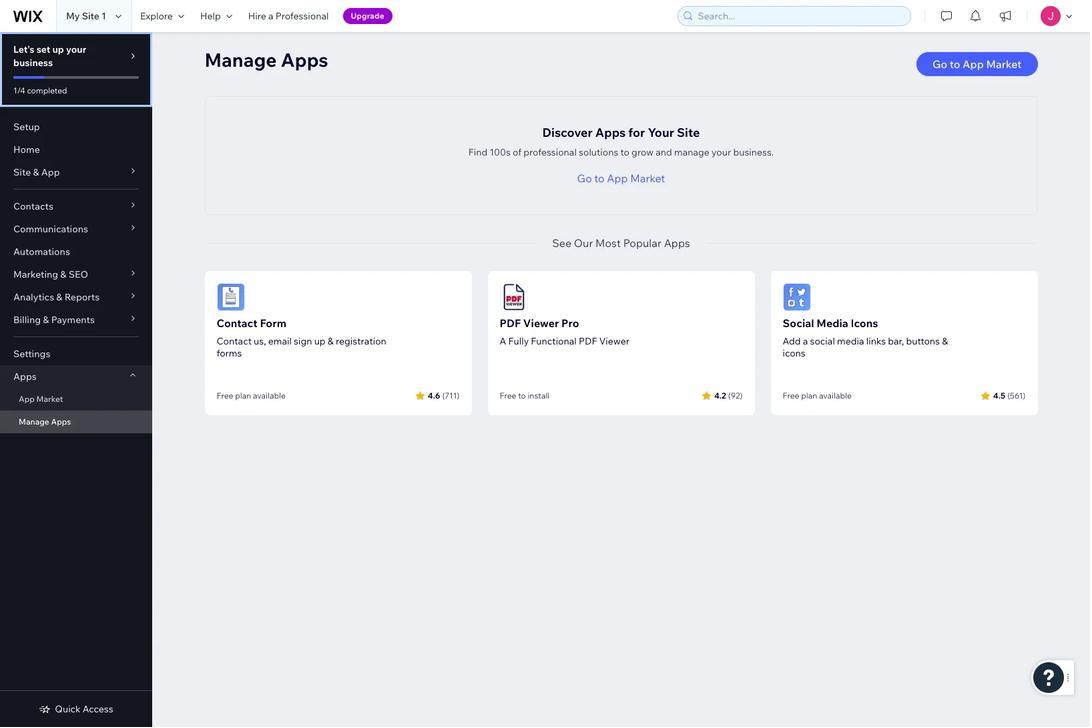 Task type: vqa. For each thing, say whether or not it's contained in the screenshot.
1st Free plan available from left
yes



Task type: locate. For each thing, give the bounding box(es) containing it.
1 vertical spatial go to app market
[[577, 172, 665, 185]]

viewer right functional
[[599, 335, 630, 347]]

setup
[[13, 121, 40, 133]]

automations
[[13, 246, 70, 258]]

your right manage
[[712, 146, 731, 158]]

a right hire
[[268, 10, 274, 22]]

site up manage
[[677, 125, 700, 140]]

contact
[[217, 317, 258, 330], [217, 335, 252, 347]]

let's set up your business
[[13, 43, 86, 69]]

social media icons logo image
[[783, 283, 811, 311]]

quick
[[55, 703, 81, 715]]

app inside popup button
[[41, 166, 60, 178]]

manage down hire
[[205, 48, 277, 71]]

available down social
[[819, 391, 852, 401]]

site down home at the left of page
[[13, 166, 31, 178]]

1 horizontal spatial go to app market
[[933, 57, 1022, 71]]

contact down contact form logo
[[217, 317, 258, 330]]

plan down forms on the top left of the page
[[235, 391, 251, 401]]

manage
[[675, 146, 710, 158]]

4.6 (711)
[[428, 390, 460, 400]]

up right set
[[52, 43, 64, 55]]

2 free plan available from the left
[[783, 391, 852, 401]]

1 vertical spatial pdf
[[579, 335, 597, 347]]

help button
[[192, 0, 240, 32]]

2 horizontal spatial market
[[987, 57, 1022, 71]]

app for the top go to app market button
[[963, 57, 984, 71]]

1 vertical spatial go to app market button
[[577, 170, 665, 186]]

& for site
[[33, 166, 39, 178]]

1 vertical spatial your
[[712, 146, 731, 158]]

pdf
[[500, 317, 521, 330], [579, 335, 597, 347]]

market
[[987, 57, 1022, 71], [631, 172, 665, 185], [36, 394, 63, 404]]

viewer
[[523, 317, 559, 330], [599, 335, 630, 347]]

registration
[[336, 335, 387, 347]]

0 horizontal spatial plan
[[235, 391, 251, 401]]

(711)
[[442, 390, 460, 400]]

media
[[837, 335, 865, 347]]

grow
[[632, 146, 654, 158]]

& left reports
[[56, 291, 62, 303]]

0 horizontal spatial site
[[13, 166, 31, 178]]

see our most popular apps
[[552, 236, 690, 250]]

0 horizontal spatial go to app market
[[577, 172, 665, 185]]

social
[[810, 335, 835, 347]]

a right the add on the right of page
[[803, 335, 808, 347]]

1 free plan available from the left
[[217, 391, 286, 401]]

apps down professional
[[281, 48, 328, 71]]

& for billing
[[43, 314, 49, 326]]

viewer up functional
[[523, 317, 559, 330]]

free
[[217, 391, 233, 401], [500, 391, 517, 401], [783, 391, 800, 401]]

2 horizontal spatial site
[[677, 125, 700, 140]]

1 horizontal spatial available
[[819, 391, 852, 401]]

&
[[33, 166, 39, 178], [60, 268, 66, 280], [56, 291, 62, 303], [43, 314, 49, 326], [328, 335, 334, 347], [942, 335, 949, 347]]

free for social media icons
[[783, 391, 800, 401]]

to
[[950, 57, 961, 71], [621, 146, 630, 158], [595, 172, 605, 185], [518, 391, 526, 401]]

& inside contact form contact us, email sign up & registration forms
[[328, 335, 334, 347]]

plan down icons
[[802, 391, 818, 401]]

0 horizontal spatial manage apps
[[19, 417, 71, 427]]

up inside contact form contact us, email sign up & registration forms
[[314, 335, 326, 347]]

4.2 (92)
[[715, 390, 743, 400]]

0 horizontal spatial free plan available
[[217, 391, 286, 401]]

1 vertical spatial go
[[577, 172, 592, 185]]

free down forms on the top left of the page
[[217, 391, 233, 401]]

0 horizontal spatial viewer
[[523, 317, 559, 330]]

2 free from the left
[[500, 391, 517, 401]]

us,
[[254, 335, 266, 347]]

2 vertical spatial market
[[36, 394, 63, 404]]

2 horizontal spatial free
[[783, 391, 800, 401]]

free plan available for icons
[[783, 391, 852, 401]]

1 vertical spatial manage
[[19, 417, 49, 427]]

1 horizontal spatial go
[[933, 57, 948, 71]]

0 horizontal spatial your
[[66, 43, 86, 55]]

upgrade button
[[343, 8, 393, 24]]

market for the left go to app market button
[[631, 172, 665, 185]]

manage apps down app market
[[19, 417, 71, 427]]

contacts
[[13, 200, 53, 212]]

available for contact
[[253, 391, 286, 401]]

manage down app market
[[19, 417, 49, 427]]

professional
[[276, 10, 329, 22]]

site inside popup button
[[13, 166, 31, 178]]

market inside 'sidebar' element
[[36, 394, 63, 404]]

1 vertical spatial up
[[314, 335, 326, 347]]

billing & payments
[[13, 314, 95, 326]]

hire a professional link
[[240, 0, 337, 32]]

up right sign
[[314, 335, 326, 347]]

1 horizontal spatial market
[[631, 172, 665, 185]]

1 horizontal spatial pdf
[[579, 335, 597, 347]]

0 vertical spatial contact
[[217, 317, 258, 330]]

links
[[867, 335, 886, 347]]

discover apps for your site find 100s of professional solutions to grow and manage your business.
[[469, 125, 774, 158]]

1 horizontal spatial free
[[500, 391, 517, 401]]

1 vertical spatial a
[[803, 335, 808, 347]]

1 plan from the left
[[235, 391, 251, 401]]

available down us,
[[253, 391, 286, 401]]

0 vertical spatial market
[[987, 57, 1022, 71]]

free plan available down forms on the top left of the page
[[217, 391, 286, 401]]

0 vertical spatial go
[[933, 57, 948, 71]]

site
[[82, 10, 99, 22], [677, 125, 700, 140], [13, 166, 31, 178]]

manage
[[205, 48, 277, 71], [19, 417, 49, 427]]

1 free from the left
[[217, 391, 233, 401]]

0 horizontal spatial pdf
[[500, 317, 521, 330]]

& right 'buttons'
[[942, 335, 949, 347]]

your
[[66, 43, 86, 55], [712, 146, 731, 158]]

& down home at the left of page
[[33, 166, 39, 178]]

& inside "social media icons add a social media links bar, buttons & icons"
[[942, 335, 949, 347]]

1 horizontal spatial site
[[82, 10, 99, 22]]

site left 1 at top left
[[82, 10, 99, 22]]

1 vertical spatial viewer
[[599, 335, 630, 347]]

4.6
[[428, 390, 440, 400]]

marketing & seo button
[[0, 263, 152, 286]]

site & app button
[[0, 161, 152, 184]]

apps inside discover apps for your site find 100s of professional solutions to grow and manage your business.
[[596, 125, 626, 140]]

a inside "social media icons add a social media links bar, buttons & icons"
[[803, 335, 808, 347]]

& for analytics
[[56, 291, 62, 303]]

free for pdf viewer pro
[[500, 391, 517, 401]]

apps down settings
[[13, 371, 37, 383]]

1 horizontal spatial manage apps
[[205, 48, 328, 71]]

for
[[629, 125, 645, 140]]

hire a professional
[[248, 10, 329, 22]]

free left install
[[500, 391, 517, 401]]

0 horizontal spatial a
[[268, 10, 274, 22]]

(92)
[[729, 390, 743, 400]]

& inside dropdown button
[[56, 291, 62, 303]]

upgrade
[[351, 11, 385, 21]]

install
[[528, 391, 550, 401]]

1 horizontal spatial your
[[712, 146, 731, 158]]

free down icons
[[783, 391, 800, 401]]

market for the top go to app market button
[[987, 57, 1022, 71]]

0 horizontal spatial free
[[217, 391, 233, 401]]

& for marketing
[[60, 268, 66, 280]]

2 vertical spatial site
[[13, 166, 31, 178]]

1 available from the left
[[253, 391, 286, 401]]

a
[[500, 335, 506, 347]]

app for the left go to app market button
[[607, 172, 628, 185]]

1 horizontal spatial a
[[803, 335, 808, 347]]

1 contact from the top
[[217, 317, 258, 330]]

1 vertical spatial site
[[677, 125, 700, 140]]

free plan available
[[217, 391, 286, 401], [783, 391, 852, 401]]

app for site & app popup button
[[41, 166, 60, 178]]

0 horizontal spatial manage
[[19, 417, 49, 427]]

communications
[[13, 223, 88, 235]]

0 horizontal spatial go
[[577, 172, 592, 185]]

our
[[574, 236, 593, 250]]

free plan available down icons
[[783, 391, 852, 401]]

manage apps
[[205, 48, 328, 71], [19, 417, 71, 427]]

0 vertical spatial your
[[66, 43, 86, 55]]

plan for icons
[[802, 391, 818, 401]]

your right set
[[66, 43, 86, 55]]

pdf down pro
[[579, 335, 597, 347]]

my site 1
[[66, 10, 106, 22]]

hire
[[248, 10, 266, 22]]

fully
[[509, 335, 529, 347]]

0 horizontal spatial up
[[52, 43, 64, 55]]

pdf up the a
[[500, 317, 521, 330]]

contact form contact us, email sign up & registration forms
[[217, 317, 387, 359]]

manage apps down hire
[[205, 48, 328, 71]]

communications button
[[0, 218, 152, 240]]

available
[[253, 391, 286, 401], [819, 391, 852, 401]]

contacts button
[[0, 195, 152, 218]]

& right sign
[[328, 335, 334, 347]]

0 horizontal spatial market
[[36, 394, 63, 404]]

0 vertical spatial a
[[268, 10, 274, 22]]

1 horizontal spatial plan
[[802, 391, 818, 401]]

0 vertical spatial up
[[52, 43, 64, 55]]

& inside popup button
[[33, 166, 39, 178]]

2 available from the left
[[819, 391, 852, 401]]

& left seo
[[60, 268, 66, 280]]

1 horizontal spatial manage
[[205, 48, 277, 71]]

available for icons
[[819, 391, 852, 401]]

go
[[933, 57, 948, 71], [577, 172, 592, 185]]

contact left us,
[[217, 335, 252, 347]]

go to app market
[[933, 57, 1022, 71], [577, 172, 665, 185]]

1 vertical spatial contact
[[217, 335, 252, 347]]

0 vertical spatial manage
[[205, 48, 277, 71]]

app market link
[[0, 388, 152, 411]]

0 horizontal spatial available
[[253, 391, 286, 401]]

seo
[[69, 268, 88, 280]]

1 vertical spatial market
[[631, 172, 665, 185]]

2 plan from the left
[[802, 391, 818, 401]]

0 vertical spatial go to app market
[[933, 57, 1022, 71]]

plan for contact
[[235, 391, 251, 401]]

0 vertical spatial pdf
[[500, 317, 521, 330]]

manage apps inside 'sidebar' element
[[19, 417, 71, 427]]

to inside discover apps for your site find 100s of professional solutions to grow and manage your business.
[[621, 146, 630, 158]]

& right billing
[[43, 314, 49, 326]]

1 horizontal spatial go to app market button
[[917, 52, 1038, 76]]

apps
[[281, 48, 328, 71], [596, 125, 626, 140], [664, 236, 690, 250], [13, 371, 37, 383], [51, 417, 71, 427]]

1 horizontal spatial free plan available
[[783, 391, 852, 401]]

apps up solutions
[[596, 125, 626, 140]]

1 horizontal spatial up
[[314, 335, 326, 347]]

1 vertical spatial manage apps
[[19, 417, 71, 427]]

3 free from the left
[[783, 391, 800, 401]]



Task type: describe. For each thing, give the bounding box(es) containing it.
of
[[513, 146, 522, 158]]

apps right "popular" at the right
[[664, 236, 690, 250]]

marketing
[[13, 268, 58, 280]]

app market
[[19, 394, 63, 404]]

buttons
[[907, 335, 940, 347]]

setup link
[[0, 116, 152, 138]]

your inside discover apps for your site find 100s of professional solutions to grow and manage your business.
[[712, 146, 731, 158]]

apps button
[[0, 365, 152, 388]]

analytics & reports
[[13, 291, 100, 303]]

1/4 completed
[[13, 85, 67, 96]]

explore
[[140, 10, 173, 22]]

completed
[[27, 85, 67, 96]]

billing
[[13, 314, 41, 326]]

apps inside dropdown button
[[13, 371, 37, 383]]

access
[[83, 703, 113, 715]]

4.5
[[994, 390, 1006, 400]]

bar,
[[888, 335, 905, 347]]

analytics & reports button
[[0, 286, 152, 309]]

functional
[[531, 335, 577, 347]]

100s
[[490, 146, 511, 158]]

add
[[783, 335, 801, 347]]

forms
[[217, 347, 242, 359]]

let's
[[13, 43, 34, 55]]

sidebar element
[[0, 32, 152, 727]]

go for the top go to app market button
[[933, 57, 948, 71]]

free plan available for contact
[[217, 391, 286, 401]]

2 contact from the top
[[217, 335, 252, 347]]

pro
[[562, 317, 579, 330]]

manage apps link
[[0, 411, 152, 433]]

0 vertical spatial go to app market button
[[917, 52, 1038, 76]]

quick access button
[[39, 703, 113, 715]]

payments
[[51, 314, 95, 326]]

Search... field
[[694, 7, 907, 25]]

set
[[37, 43, 50, 55]]

help
[[200, 10, 221, 22]]

up inside 'let's set up your business'
[[52, 43, 64, 55]]

business
[[13, 57, 53, 69]]

my
[[66, 10, 80, 22]]

0 vertical spatial viewer
[[523, 317, 559, 330]]

(561)
[[1008, 390, 1026, 400]]

discover
[[543, 125, 593, 140]]

automations link
[[0, 240, 152, 263]]

home
[[13, 144, 40, 156]]

contact form logo image
[[217, 283, 245, 311]]

form
[[260, 317, 286, 330]]

billing & payments button
[[0, 309, 152, 331]]

reports
[[65, 291, 100, 303]]

email
[[268, 335, 292, 347]]

4.5 (561)
[[994, 390, 1026, 400]]

4.2
[[715, 390, 727, 400]]

marketing & seo
[[13, 268, 88, 280]]

0 vertical spatial manage apps
[[205, 48, 328, 71]]

analytics
[[13, 291, 54, 303]]

professional
[[524, 146, 577, 158]]

your
[[648, 125, 674, 140]]

icons
[[851, 317, 879, 330]]

home link
[[0, 138, 152, 161]]

settings link
[[0, 343, 152, 365]]

and
[[656, 146, 672, 158]]

a inside 'hire a professional' link
[[268, 10, 274, 22]]

business.
[[734, 146, 774, 158]]

sign
[[294, 335, 312, 347]]

solutions
[[579, 146, 619, 158]]

manage inside 'sidebar' element
[[19, 417, 49, 427]]

1
[[102, 10, 106, 22]]

social media icons add a social media links bar, buttons & icons
[[783, 317, 949, 359]]

site inside discover apps for your site find 100s of professional solutions to grow and manage your business.
[[677, 125, 700, 140]]

free for contact form
[[217, 391, 233, 401]]

1 horizontal spatial viewer
[[599, 335, 630, 347]]

your inside 'let's set up your business'
[[66, 43, 86, 55]]

pdf viewer pro logo image
[[500, 283, 528, 311]]

find
[[469, 146, 488, 158]]

0 horizontal spatial go to app market button
[[577, 170, 665, 186]]

popular
[[624, 236, 662, 250]]

most
[[596, 236, 621, 250]]

icons
[[783, 347, 806, 359]]

quick access
[[55, 703, 113, 715]]

site & app
[[13, 166, 60, 178]]

see
[[552, 236, 572, 250]]

1/4
[[13, 85, 25, 96]]

go for the left go to app market button
[[577, 172, 592, 185]]

settings
[[13, 348, 50, 360]]

0 vertical spatial site
[[82, 10, 99, 22]]

social
[[783, 317, 815, 330]]

apps down app market link
[[51, 417, 71, 427]]

free to install
[[500, 391, 550, 401]]



